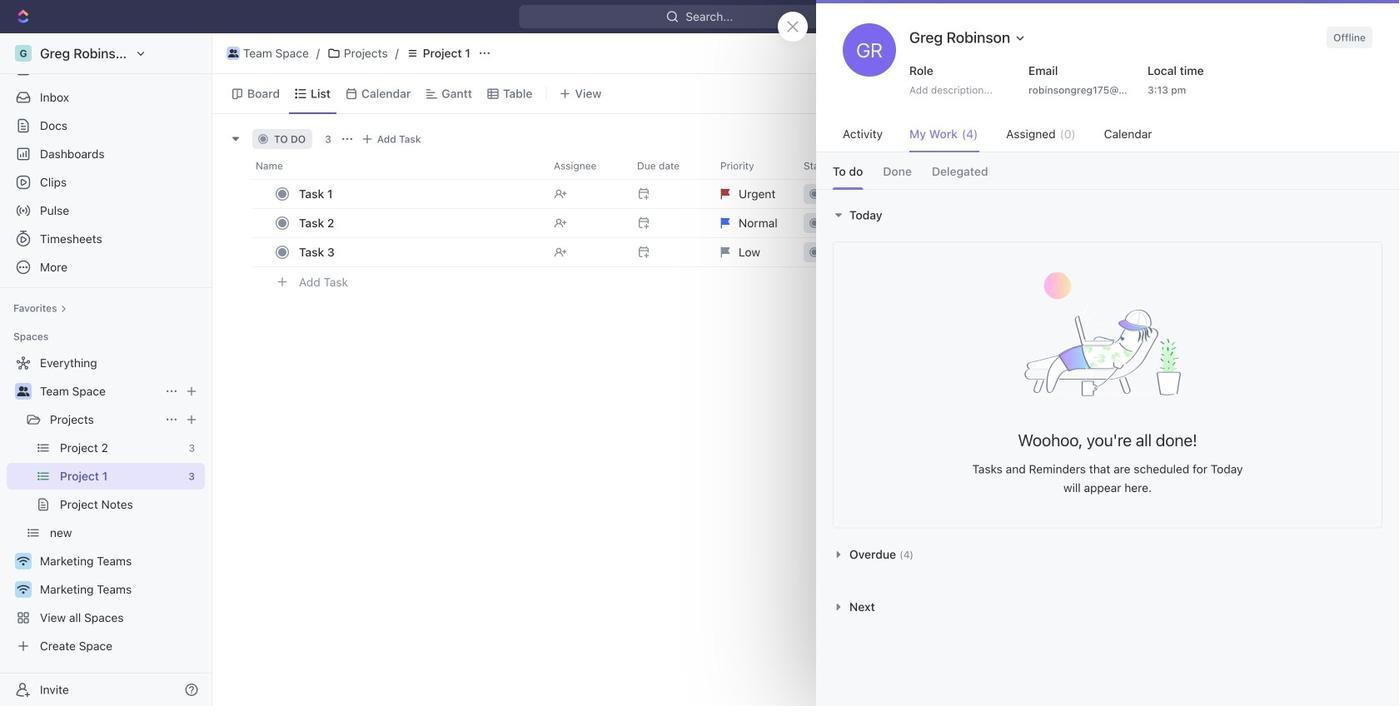 Task type: vqa. For each thing, say whether or not it's contained in the screenshot.
Phase 1: Definition & Onboarding
no



Task type: locate. For each thing, give the bounding box(es) containing it.
tab panel
[[817, 189, 1400, 634]]

tab list
[[817, 152, 1400, 189]]

sidebar navigation
[[0, 33, 216, 707]]

1 vertical spatial wifi image
[[17, 585, 30, 595]]

2 wifi image from the top
[[17, 585, 30, 595]]

user group image
[[228, 49, 239, 57]]

tree
[[7, 350, 205, 660]]

tree inside 'sidebar' navigation
[[7, 350, 205, 660]]

1 wifi image from the top
[[17, 557, 30, 567]]

wifi image
[[17, 557, 30, 567], [17, 585, 30, 595]]

0 vertical spatial wifi image
[[17, 557, 30, 567]]

user group image
[[17, 387, 30, 397]]



Task type: describe. For each thing, give the bounding box(es) containing it.
greg robinson's workspace, , element
[[15, 45, 32, 62]]



